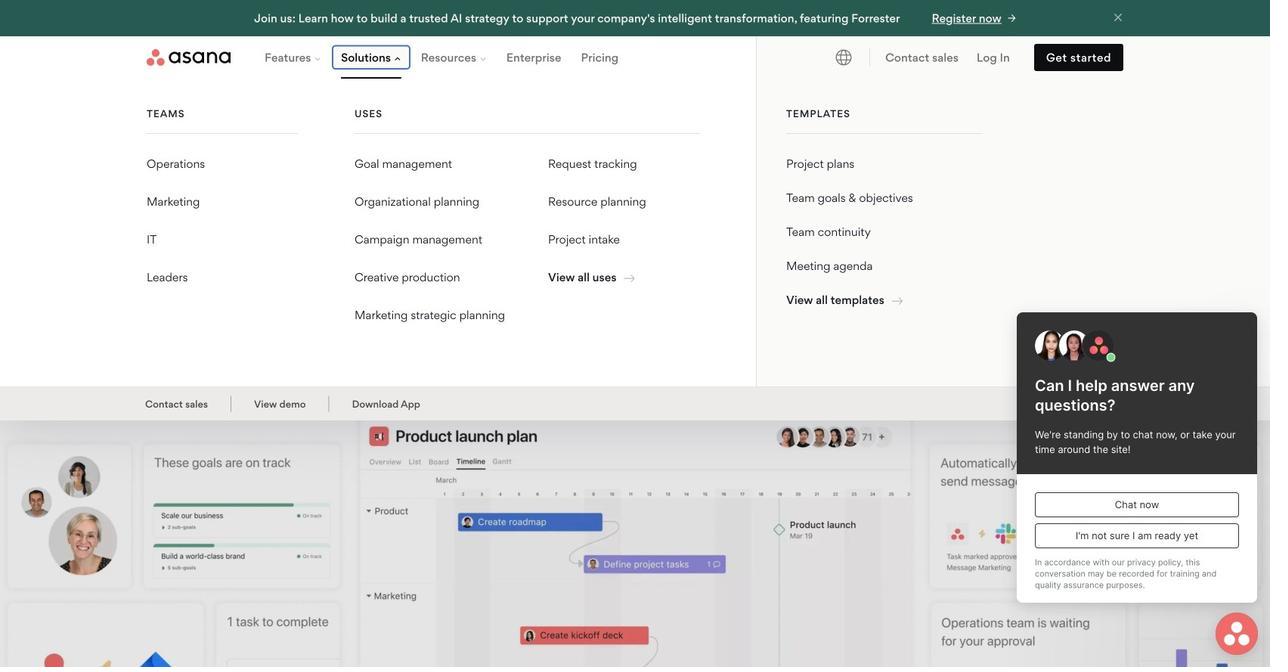 Task type: describe. For each thing, give the bounding box(es) containing it.
a smarter way to work - asana product ui image
[[0, 402, 1271, 667]]

1 vertical spatial svg image
[[892, 296, 903, 307]]



Task type: locate. For each thing, give the bounding box(es) containing it.
group
[[98, 36, 1173, 360], [147, 109, 298, 324], [355, 109, 700, 360], [787, 109, 983, 335]]

1 horizontal spatial svg image
[[892, 296, 903, 307]]

0 vertical spatial svg image
[[624, 273, 635, 284]]

svg image
[[624, 273, 635, 284], [892, 296, 903, 307]]

0 horizontal spatial svg image
[[624, 273, 635, 284]]



